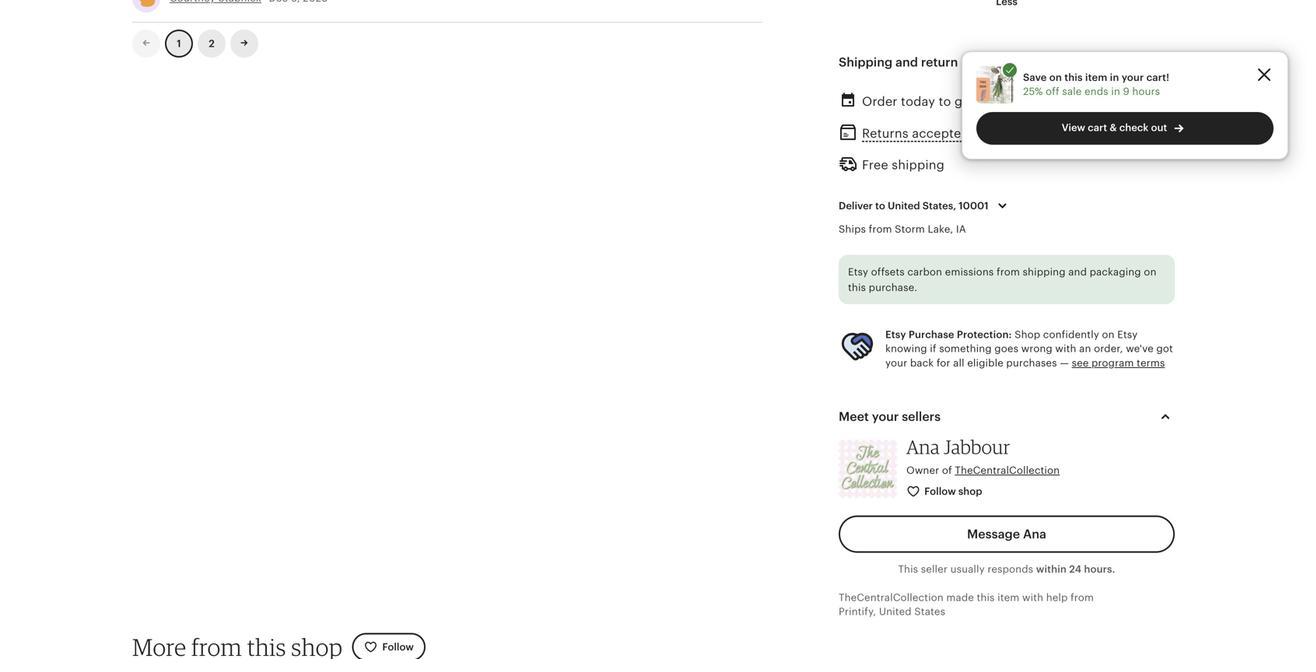 Task type: describe. For each thing, give the bounding box(es) containing it.
follow button
[[352, 633, 426, 659]]

ia
[[957, 223, 967, 235]]

your inside save on this item in your cart! 25% off sale ends in 9 hours
[[1122, 72, 1145, 83]]

days
[[1034, 127, 1062, 141]]

from inside the etsy offsets carbon emissions from shipping and packaging on this purchase.
[[997, 266, 1021, 278]]

2
[[209, 38, 215, 49]]

out
[[1152, 122, 1168, 134]]

printify,
[[839, 606, 877, 618]]

this
[[899, 564, 919, 575]]

shipping and return policies
[[839, 55, 1008, 69]]

states,
[[923, 200, 957, 212]]

shop confidently on etsy knowing if something goes wrong with an order, we've got your back for all eligible purchases —
[[886, 329, 1174, 369]]

1 link
[[165, 29, 193, 58]]

save on this item in your cart! 25% off sale ends in 9 hours
[[1024, 72, 1170, 97]]

by
[[979, 95, 993, 109]]

of
[[943, 465, 953, 476]]

follow shop
[[925, 486, 983, 498]]

if
[[931, 343, 937, 355]]

thecentralcollection inside ana jabbour owner of thecentralcollection
[[955, 465, 1060, 476]]

0 vertical spatial in
[[1111, 72, 1120, 83]]

sale
[[1063, 86, 1082, 97]]

cart!
[[1147, 72, 1170, 83]]

got
[[1157, 343, 1174, 355]]

eligible
[[968, 357, 1004, 369]]

1 vertical spatial in
[[1112, 86, 1121, 97]]

shop
[[1015, 329, 1041, 341]]

this for save
[[1065, 72, 1083, 83]]

follow for follow shop
[[925, 486, 957, 498]]

program
[[1092, 357, 1135, 369]]

returns accepted within 30 days
[[863, 127, 1062, 141]]

policies
[[962, 55, 1008, 69]]

jan
[[1041, 95, 1062, 109]]

goes
[[995, 343, 1019, 355]]

shop
[[959, 486, 983, 498]]

shipping inside the etsy offsets carbon emissions from shipping and packaging on this purchase.
[[1023, 266, 1066, 278]]

jabbour
[[944, 436, 1011, 458]]

message ana button
[[839, 516, 1175, 553]]

1 horizontal spatial within
[[1037, 564, 1067, 575]]

deliver to united states, 10001 button
[[828, 190, 1024, 222]]

message
[[968, 528, 1021, 542]]

hours.
[[1085, 564, 1116, 575]]

get
[[955, 95, 975, 109]]

order
[[863, 95, 898, 109]]

shipping
[[839, 55, 893, 69]]

help
[[1047, 592, 1068, 604]]

thecentralcollection link
[[955, 465, 1060, 476]]

off
[[1046, 86, 1060, 97]]

accepted
[[913, 127, 970, 141]]

ends
[[1085, 86, 1109, 97]]

1
[[177, 38, 181, 49]]

meet
[[839, 410, 869, 424]]

responds
[[988, 564, 1034, 575]]

to inside dropdown button
[[876, 200, 886, 212]]

purchases
[[1007, 357, 1058, 369]]

an
[[1080, 343, 1092, 355]]

from inside thecentralcollection made this item with help from printify, united states
[[1071, 592, 1095, 604]]

returns
[[863, 127, 909, 141]]

view cart & check out link
[[977, 112, 1274, 145]]

all
[[954, 357, 965, 369]]

on inside save on this item in your cart! 25% off sale ends in 9 hours
[[1050, 72, 1063, 83]]

order,
[[1095, 343, 1124, 355]]

ana jabbour owner of thecentralcollection
[[907, 436, 1060, 476]]

returns accepted button
[[863, 122, 970, 145]]

item for with
[[998, 592, 1020, 604]]

we've
[[1127, 343, 1154, 355]]

shipping and return policies button
[[825, 44, 1190, 81]]

purchase.
[[869, 282, 918, 293]]

0 horizontal spatial from
[[869, 223, 893, 235]]

see program terms link
[[1072, 357, 1166, 369]]

seller
[[922, 564, 948, 575]]

2 link
[[198, 29, 226, 58]]

on inside shop confidently on etsy knowing if something goes wrong with an order, we've got your back for all eligible purchases —
[[1103, 329, 1115, 341]]

made
[[947, 592, 975, 604]]

ships from storm lake, ia
[[839, 223, 967, 235]]

carbon
[[908, 266, 943, 278]]

1 horizontal spatial to
[[939, 95, 952, 109]]

knowing
[[886, 343, 928, 355]]

10
[[1065, 95, 1079, 109]]

terms
[[1137, 357, 1166, 369]]

message ana
[[968, 528, 1047, 542]]

etsy for etsy purchase protection:
[[886, 329, 907, 341]]

etsy inside shop confidently on etsy knowing if something goes wrong with an order, we've got your back for all eligible purchases —
[[1118, 329, 1138, 341]]



Task type: locate. For each thing, give the bounding box(es) containing it.
storm
[[895, 223, 926, 235]]

0 horizontal spatial shipping
[[892, 158, 945, 172]]

view
[[1062, 122, 1086, 134]]

thecentralcollection
[[955, 465, 1060, 476], [839, 592, 944, 604]]

1 vertical spatial to
[[876, 200, 886, 212]]

ships
[[839, 223, 866, 235]]

9
[[1124, 86, 1130, 97]]

from right help
[[1071, 592, 1095, 604]]

with inside thecentralcollection made this item with help from printify, united states
[[1023, 592, 1044, 604]]

follow inside button
[[383, 641, 414, 653]]

etsy inside the etsy offsets carbon emissions from shipping and packaging on this purchase.
[[849, 266, 869, 278]]

free shipping
[[863, 158, 945, 172]]

1 vertical spatial on
[[1145, 266, 1157, 278]]

ana
[[907, 436, 940, 458], [1024, 528, 1047, 542]]

deliver
[[839, 200, 873, 212]]

within
[[973, 127, 1010, 141], [1037, 564, 1067, 575]]

item inside thecentralcollection made this item with help from printify, united states
[[998, 592, 1020, 604]]

thecentralcollection inside thecentralcollection made this item with help from printify, united states
[[839, 592, 944, 604]]

0 vertical spatial item
[[1086, 72, 1108, 83]]

0 vertical spatial from
[[869, 223, 893, 235]]

etsy purchase protection:
[[886, 329, 1012, 341]]

2 horizontal spatial from
[[1071, 592, 1095, 604]]

1 vertical spatial ana
[[1024, 528, 1047, 542]]

protection:
[[957, 329, 1012, 341]]

on inside the etsy offsets carbon emissions from shipping and packaging on this purchase.
[[1145, 266, 1157, 278]]

and left return
[[896, 55, 919, 69]]

ana jabbour image
[[839, 440, 898, 498]]

0 vertical spatial within
[[973, 127, 1010, 141]]

0 vertical spatial thecentralcollection
[[955, 465, 1060, 476]]

within left 30
[[973, 127, 1010, 141]]

your up 9
[[1122, 72, 1145, 83]]

something
[[940, 343, 992, 355]]

1 horizontal spatial and
[[1069, 266, 1088, 278]]

states
[[915, 606, 946, 618]]

0 horizontal spatial with
[[1023, 592, 1044, 604]]

this right made
[[977, 592, 995, 604]]

etsy up knowing
[[886, 329, 907, 341]]

1 horizontal spatial thecentralcollection
[[955, 465, 1060, 476]]

1 vertical spatial shipping
[[1023, 266, 1066, 278]]

1 horizontal spatial shipping
[[1023, 266, 1066, 278]]

and left the packaging
[[1069, 266, 1088, 278]]

order today to get by dec 27-jan 10
[[863, 95, 1079, 109]]

1 vertical spatial from
[[997, 266, 1021, 278]]

your inside dropdown button
[[872, 410, 899, 424]]

from
[[869, 223, 893, 235], [997, 266, 1021, 278], [1071, 592, 1095, 604]]

10001
[[959, 200, 989, 212]]

1 vertical spatial your
[[886, 357, 908, 369]]

27-
[[1024, 95, 1041, 109]]

your inside shop confidently on etsy knowing if something goes wrong with an order, we've got your back for all eligible purchases —
[[886, 357, 908, 369]]

0 vertical spatial united
[[888, 200, 921, 212]]

1 vertical spatial item
[[998, 592, 1020, 604]]

item
[[1086, 72, 1108, 83], [998, 592, 1020, 604]]

0 horizontal spatial ana
[[907, 436, 940, 458]]

return
[[922, 55, 959, 69]]

thecentralcollection made this item with help from printify, united states
[[839, 592, 1095, 618]]

1 horizontal spatial from
[[997, 266, 1021, 278]]

in left cart!
[[1111, 72, 1120, 83]]

0 horizontal spatial and
[[896, 55, 919, 69]]

0 horizontal spatial within
[[973, 127, 1010, 141]]

etsy offsets carbon emissions from shipping and packaging on this purchase.
[[849, 266, 1157, 293]]

this inside save on this item in your cart! 25% off sale ends in 9 hours
[[1065, 72, 1083, 83]]

with up —
[[1056, 343, 1077, 355]]

ana inside button
[[1024, 528, 1047, 542]]

1 vertical spatial and
[[1069, 266, 1088, 278]]

0 vertical spatial to
[[939, 95, 952, 109]]

2 horizontal spatial this
[[1065, 72, 1083, 83]]

today
[[902, 95, 936, 109]]

emissions
[[946, 266, 994, 278]]

etsy up the we've
[[1118, 329, 1138, 341]]

0 horizontal spatial to
[[876, 200, 886, 212]]

1 vertical spatial thecentralcollection
[[839, 592, 944, 604]]

follow shop button
[[895, 478, 996, 507]]

1 horizontal spatial this
[[977, 592, 995, 604]]

0 vertical spatial on
[[1050, 72, 1063, 83]]

thecentralcollection down the this
[[839, 592, 944, 604]]

2 horizontal spatial etsy
[[1118, 329, 1138, 341]]

on up off
[[1050, 72, 1063, 83]]

this left "purchase."
[[849, 282, 866, 293]]

1 horizontal spatial follow
[[925, 486, 957, 498]]

follow
[[925, 486, 957, 498], [383, 641, 414, 653]]

see program terms
[[1072, 357, 1166, 369]]

and inside the etsy offsets carbon emissions from shipping and packaging on this purchase.
[[1069, 266, 1088, 278]]

item for in
[[1086, 72, 1108, 83]]

free
[[863, 158, 889, 172]]

dec 27-jan 10 button
[[997, 90, 1079, 113]]

0 vertical spatial this
[[1065, 72, 1083, 83]]

0 vertical spatial shipping
[[892, 158, 945, 172]]

with
[[1056, 343, 1077, 355], [1023, 592, 1044, 604]]

0 horizontal spatial on
[[1050, 72, 1063, 83]]

0 horizontal spatial thecentralcollection
[[839, 592, 944, 604]]

purchase
[[909, 329, 955, 341]]

deliver to united states, 10001
[[839, 200, 989, 212]]

sellers
[[902, 410, 941, 424]]

dec
[[997, 95, 1021, 109]]

on
[[1050, 72, 1063, 83], [1145, 266, 1157, 278], [1103, 329, 1115, 341]]

usually
[[951, 564, 985, 575]]

0 vertical spatial your
[[1122, 72, 1145, 83]]

cart
[[1088, 122, 1108, 134]]

meet your sellers
[[839, 410, 941, 424]]

to left the get
[[939, 95, 952, 109]]

this inside thecentralcollection made this item with help from printify, united states
[[977, 592, 995, 604]]

0 horizontal spatial this
[[849, 282, 866, 293]]

item inside save on this item in your cart! 25% off sale ends in 9 hours
[[1086, 72, 1108, 83]]

0 vertical spatial and
[[896, 55, 919, 69]]

on up order,
[[1103, 329, 1115, 341]]

2 horizontal spatial on
[[1145, 266, 1157, 278]]

from right the emissions
[[997, 266, 1021, 278]]

this
[[1065, 72, 1083, 83], [849, 282, 866, 293], [977, 592, 995, 604]]

30
[[1014, 127, 1030, 141]]

0 vertical spatial with
[[1056, 343, 1077, 355]]

united inside thecentralcollection made this item with help from printify, united states
[[880, 606, 912, 618]]

0 vertical spatial follow
[[925, 486, 957, 498]]

save
[[1024, 72, 1047, 83]]

in
[[1111, 72, 1120, 83], [1112, 86, 1121, 97]]

meet your sellers button
[[825, 398, 1190, 436]]

this seller usually responds within 24 hours.
[[899, 564, 1116, 575]]

0 vertical spatial ana
[[907, 436, 940, 458]]

1 vertical spatial this
[[849, 282, 866, 293]]

with left help
[[1023, 592, 1044, 604]]

this for thecentralcollection
[[977, 592, 995, 604]]

0 horizontal spatial item
[[998, 592, 1020, 604]]

for
[[937, 357, 951, 369]]

25%
[[1024, 86, 1044, 97]]

with inside shop confidently on etsy knowing if something goes wrong with an order, we've got your back for all eligible purchases —
[[1056, 343, 1077, 355]]

item down this seller usually responds within 24 hours. on the bottom
[[998, 592, 1020, 604]]

hours
[[1133, 86, 1161, 97]]

0 horizontal spatial follow
[[383, 641, 414, 653]]

owner
[[907, 465, 940, 476]]

to
[[939, 95, 952, 109], [876, 200, 886, 212]]

0 horizontal spatial etsy
[[849, 266, 869, 278]]

1 vertical spatial with
[[1023, 592, 1044, 604]]

2 vertical spatial this
[[977, 592, 995, 604]]

this up sale
[[1065, 72, 1083, 83]]

1 horizontal spatial ana
[[1024, 528, 1047, 542]]

—
[[1060, 357, 1070, 369]]

confidently
[[1044, 329, 1100, 341]]

your right 'meet'
[[872, 410, 899, 424]]

1 horizontal spatial with
[[1056, 343, 1077, 355]]

2 vertical spatial from
[[1071, 592, 1095, 604]]

offsets
[[872, 266, 905, 278]]

packaging
[[1090, 266, 1142, 278]]

1 vertical spatial follow
[[383, 641, 414, 653]]

view cart & check out
[[1062, 122, 1168, 134]]

your down knowing
[[886, 357, 908, 369]]

1 horizontal spatial item
[[1086, 72, 1108, 83]]

&
[[1110, 122, 1118, 134]]

united left states
[[880, 606, 912, 618]]

see
[[1072, 357, 1089, 369]]

shipping down returns accepted button
[[892, 158, 945, 172]]

etsy for etsy offsets carbon emissions from shipping and packaging on this purchase.
[[849, 266, 869, 278]]

lake,
[[928, 223, 954, 235]]

2 vertical spatial your
[[872, 410, 899, 424]]

this inside the etsy offsets carbon emissions from shipping and packaging on this purchase.
[[849, 282, 866, 293]]

2 vertical spatial on
[[1103, 329, 1115, 341]]

united up "ships from storm lake, ia"
[[888, 200, 921, 212]]

your
[[1122, 72, 1145, 83], [886, 357, 908, 369], [872, 410, 899, 424]]

1 vertical spatial within
[[1037, 564, 1067, 575]]

to right deliver
[[876, 200, 886, 212]]

thecentralcollection down jabbour
[[955, 465, 1060, 476]]

in left 9
[[1112, 86, 1121, 97]]

from right ships
[[869, 223, 893, 235]]

1 horizontal spatial etsy
[[886, 329, 907, 341]]

24
[[1070, 564, 1082, 575]]

and
[[896, 55, 919, 69], [1069, 266, 1088, 278]]

wrong
[[1022, 343, 1053, 355]]

shipping
[[892, 158, 945, 172], [1023, 266, 1066, 278]]

etsy left offsets
[[849, 266, 869, 278]]

ana right message at bottom
[[1024, 528, 1047, 542]]

within left 24
[[1037, 564, 1067, 575]]

1 horizontal spatial on
[[1103, 329, 1115, 341]]

follow for follow
[[383, 641, 414, 653]]

follow inside button
[[925, 486, 957, 498]]

united inside dropdown button
[[888, 200, 921, 212]]

ana inside ana jabbour owner of thecentralcollection
[[907, 436, 940, 458]]

on right the packaging
[[1145, 266, 1157, 278]]

item up ends
[[1086, 72, 1108, 83]]

ana up owner
[[907, 436, 940, 458]]

and inside dropdown button
[[896, 55, 919, 69]]

shipping up shop
[[1023, 266, 1066, 278]]

1 vertical spatial united
[[880, 606, 912, 618]]



Task type: vqa. For each thing, say whether or not it's contained in the screenshot.
the right Etsy
yes



